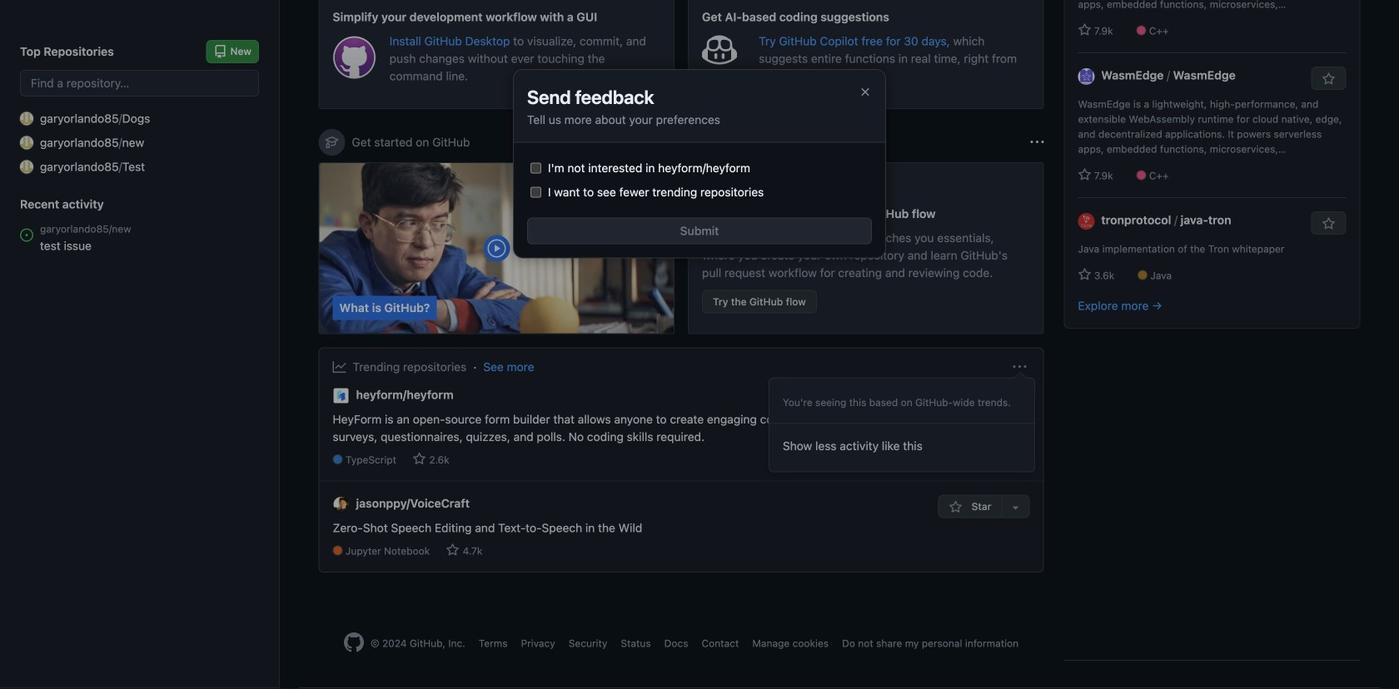 Task type: vqa. For each thing, say whether or not it's contained in the screenshot.
TRIANGLE DOWN image
no



Task type: describe. For each thing, give the bounding box(es) containing it.
try the github flow element
[[688, 162, 1044, 334]]

close dialog image
[[859, 85, 872, 99]]

star image for repo details element corresponding to '@jasonppy profile' image in the bottom left of the page
[[949, 501, 962, 514]]

mortar board image
[[325, 136, 339, 149]]

graph image
[[333, 361, 346, 374]]

star this repository image for @wasmedge profile image at the right of the page
[[1322, 72, 1336, 86]]

explore element
[[1064, 0, 1361, 662]]

Top Repositories search field
[[20, 70, 259, 97]]

star this repository image for @tronprotocol profile image at the right top of page
[[1322, 217, 1336, 231]]

add this repository to a list image for star image for repo details element corresponding to the @heyform profile image
[[1009, 392, 1023, 405]]

why am i seeing this? image
[[1031, 136, 1044, 149]]

@wasmedge profile image
[[1078, 68, 1095, 85]]

none checkbox inside send feedback dialog
[[531, 187, 541, 198]]

open issue image
[[20, 229, 33, 242]]

star image inside repo details element
[[446, 544, 459, 557]]

what is github? element
[[319, 162, 675, 334]]

simplify your development workflow with a gui element
[[319, 0, 675, 109]]

none checkbox inside send feedback dialog
[[531, 163, 541, 174]]

add this repository to a list image for star image corresponding to repo details element corresponding to '@jasonppy profile' image in the bottom left of the page
[[1009, 501, 1023, 514]]

dogs image
[[20, 112, 33, 125]]

@heyform profile image
[[333, 388, 349, 404]]

homepage image
[[344, 633, 364, 653]]

star image inside repo details element
[[413, 453, 426, 466]]

repo details element for '@jasonppy profile' image in the bottom left of the page
[[333, 544, 642, 559]]



Task type: locate. For each thing, give the bounding box(es) containing it.
star image for repo details element corresponding to the @heyform profile image
[[949, 392, 962, 405]]

play image
[[487, 238, 507, 258]]

menu
[[513, 69, 1035, 473]]

send feedback dialog
[[513, 69, 886, 259]]

add this repository to a list image
[[1009, 392, 1023, 405], [1009, 501, 1023, 514]]

0 vertical spatial add this repository to a list image
[[1009, 392, 1023, 405]]

get ai-based coding suggestions element
[[688, 0, 1044, 109]]

0 vertical spatial star this repository image
[[1322, 72, 1336, 86]]

star image
[[1078, 23, 1092, 37], [1078, 168, 1092, 182], [1078, 268, 1092, 282], [413, 453, 426, 466]]

github desktop image
[[333, 36, 376, 79]]

1 repo details element from the top
[[333, 453, 938, 468]]

2 repo details element from the top
[[333, 544, 642, 559]]

repo details element for the @heyform profile image
[[333, 453, 938, 468]]

feed item heading menu image
[[1013, 361, 1027, 374]]

None checkbox
[[531, 163, 541, 174]]

None checkbox
[[531, 187, 541, 198]]

star image
[[949, 392, 962, 405], [949, 501, 962, 514], [446, 544, 459, 557]]

@jasonppy profile image
[[333, 497, 349, 513]]

what is github? image
[[319, 163, 674, 334]]

2 vertical spatial star image
[[446, 544, 459, 557]]

git pull request image
[[702, 177, 722, 197]]

star this repository image
[[1322, 72, 1336, 86], [1322, 217, 1336, 231]]

1 star this repository image from the top
[[1322, 72, 1336, 86]]

repo details element
[[333, 453, 938, 468], [333, 544, 642, 559]]

0 vertical spatial star image
[[949, 392, 962, 405]]

1 vertical spatial star image
[[949, 501, 962, 514]]

test image
[[20, 160, 33, 174]]

1 vertical spatial star this repository image
[[1322, 217, 1336, 231]]

@tronprotocol profile image
[[1078, 213, 1095, 230]]

new image
[[20, 136, 33, 150]]

2 add this repository to a list image from the top
[[1009, 501, 1023, 514]]

2 star this repository image from the top
[[1322, 217, 1336, 231]]

0 vertical spatial repo details element
[[333, 453, 938, 468]]

1 vertical spatial add this repository to a list image
[[1009, 501, 1023, 514]]

1 vertical spatial repo details element
[[333, 544, 642, 559]]

1 add this repository to a list image from the top
[[1009, 392, 1023, 405]]

Find a repository… text field
[[20, 70, 259, 97]]



